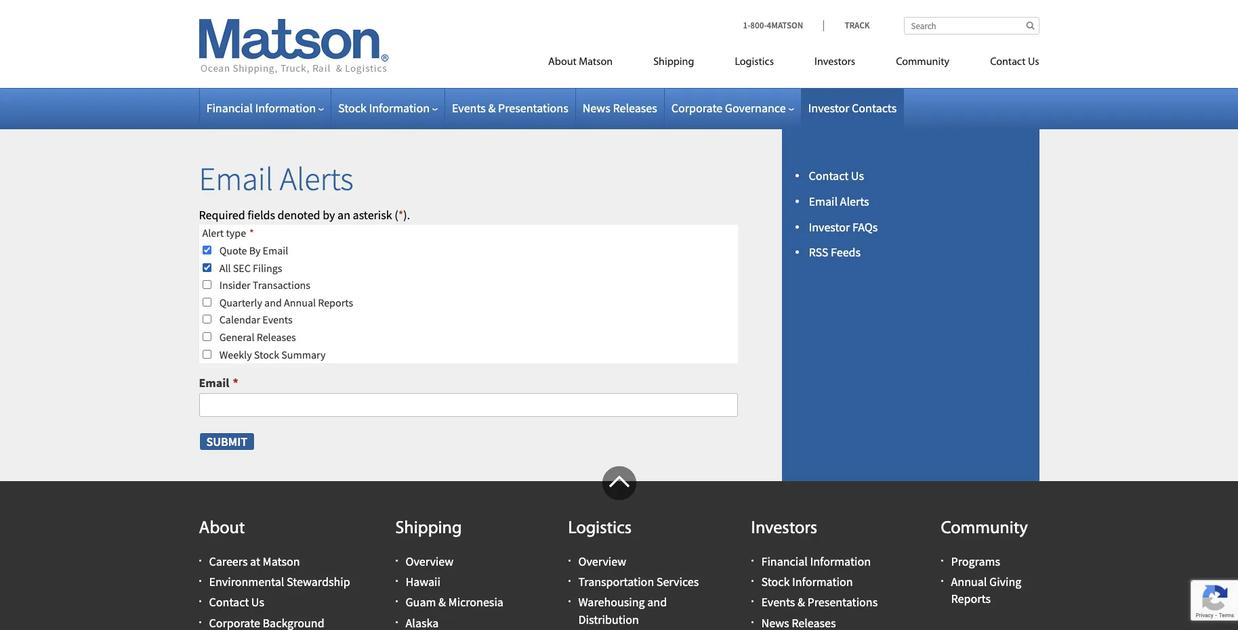 Task type: vqa. For each thing, say whether or not it's contained in the screenshot.


Task type: describe. For each thing, give the bounding box(es) containing it.
guam
[[406, 595, 436, 611]]

warehousing and distribution link
[[578, 595, 667, 628]]

programs annual giving reports
[[951, 554, 1022, 608]]

0 horizontal spatial stock
[[254, 348, 279, 362]]

news
[[583, 100, 611, 116]]

logistics inside logistics link
[[735, 57, 774, 68]]

1 vertical spatial us
[[851, 168, 864, 184]]

transactions
[[253, 279, 310, 292]]

overview transportation services warehousing and distribution
[[578, 554, 699, 628]]

Email email field
[[199, 394, 738, 417]]

events inside financial information stock information events & presentations
[[761, 595, 795, 611]]

email up investor faqs link
[[809, 194, 838, 209]]

us inside careers at matson environmental stewardship contact us
[[251, 595, 264, 611]]

news releases
[[583, 100, 657, 116]]

Calendar Events checkbox
[[202, 315, 211, 324]]

corporate
[[671, 100, 723, 116]]

overview for hawaii
[[406, 554, 454, 570]]

Quarterly and Annual Reports checkbox
[[202, 298, 211, 307]]

0 vertical spatial and
[[264, 296, 282, 310]]

overview hawaii guam & micronesia
[[406, 554, 503, 611]]

email alerts link
[[809, 194, 869, 209]]

distribution
[[578, 612, 639, 628]]

warehousing
[[578, 595, 645, 611]]

quote by email
[[219, 244, 288, 258]]

feeds
[[831, 245, 861, 261]]

track link
[[824, 20, 870, 31]]

stock information
[[338, 100, 430, 116]]

financial information stock information events & presentations
[[761, 554, 878, 611]]

required
[[199, 207, 245, 223]]

0 horizontal spatial alerts
[[280, 159, 354, 199]]

contact inside careers at matson environmental stewardship contact us
[[209, 595, 249, 611]]

1 horizontal spatial alerts
[[840, 194, 869, 209]]

faqs
[[853, 219, 878, 235]]

by
[[249, 244, 261, 258]]

denoted
[[278, 207, 320, 223]]

stewardship
[[287, 575, 350, 590]]

1-800-4matson
[[743, 20, 803, 31]]

General Releases checkbox
[[202, 333, 211, 342]]

guam & micronesia link
[[406, 595, 503, 611]]

information for financial information
[[255, 100, 316, 116]]

environmental
[[209, 575, 284, 590]]

0 vertical spatial events & presentations link
[[452, 100, 568, 116]]

financial information
[[206, 100, 316, 116]]

1 horizontal spatial contact
[[809, 168, 849, 184]]

investor faqs
[[809, 219, 878, 235]]

governance
[[725, 100, 786, 116]]

Search search field
[[904, 17, 1039, 35]]

(
[[395, 207, 398, 223]]

alert type
[[202, 227, 246, 240]]

matson image
[[199, 19, 389, 75]]

programs
[[951, 554, 1000, 570]]

transportation
[[578, 575, 654, 590]]

investor contacts link
[[808, 100, 897, 116]]

contact inside top menu navigation
[[990, 57, 1026, 68]]

rss feeds
[[809, 245, 861, 261]]

investor faqs link
[[809, 219, 878, 235]]

investor contacts
[[808, 100, 897, 116]]

information for financial information stock information events & presentations
[[810, 554, 871, 570]]

matson inside top menu navigation
[[579, 57, 613, 68]]

2 horizontal spatial contact us link
[[970, 50, 1039, 78]]

calendar events
[[219, 313, 293, 327]]

All SEC Filings checkbox
[[202, 263, 211, 272]]

an
[[338, 207, 350, 223]]

insider
[[219, 279, 251, 292]]

0 horizontal spatial email alerts
[[199, 159, 354, 199]]

1 vertical spatial events & presentations link
[[761, 595, 878, 611]]

hawaii link
[[406, 575, 441, 590]]

1-
[[743, 20, 750, 31]]

community inside footer
[[941, 520, 1028, 539]]

financial for financial information stock information events & presentations
[[761, 554, 808, 570]]

0 horizontal spatial contact us
[[809, 168, 864, 184]]

track
[[845, 20, 870, 31]]

annual giving reports link
[[951, 575, 1022, 608]]

overview link for logistics
[[578, 554, 626, 570]]

required fields denoted by an asterisk (
[[199, 207, 398, 223]]

careers at matson environmental stewardship contact us
[[209, 554, 350, 611]]

alert
[[202, 227, 224, 240]]

800-
[[750, 20, 767, 31]]

corporate governance link
[[671, 100, 794, 116]]

investors link
[[794, 50, 876, 78]]

hawaii
[[406, 575, 441, 590]]

search image
[[1026, 21, 1035, 30]]

releases for general releases
[[257, 331, 296, 344]]

reports for quarterly and annual reports
[[318, 296, 353, 310]]

weekly stock summary
[[219, 348, 326, 362]]

environmental stewardship link
[[209, 575, 350, 590]]

micronesia
[[448, 595, 503, 611]]

financial information link for "stock information" link corresponding to the top events & presentations link
[[206, 100, 324, 116]]

news releases link
[[583, 100, 657, 116]]

email down 'weekly stock summary' 'option'
[[199, 376, 229, 391]]

shipping inside top menu navigation
[[653, 57, 694, 68]]

1 horizontal spatial email alerts
[[809, 194, 869, 209]]

annual inside programs annual giving reports
[[951, 575, 987, 590]]

& inside financial information stock information events & presentations
[[798, 595, 805, 611]]

top menu navigation
[[487, 50, 1039, 78]]

1 horizontal spatial events
[[452, 100, 486, 116]]

financial information link for "stock information" link corresponding to bottom events & presentations link
[[761, 554, 871, 570]]

insider transactions
[[219, 279, 310, 292]]

0 horizontal spatial events
[[263, 313, 293, 327]]

quarterly and annual reports
[[219, 296, 353, 310]]

footer containing about
[[0, 467, 1238, 631]]

asterisk
[[353, 207, 392, 223]]

about for about matson
[[548, 57, 577, 68]]



Task type: locate. For each thing, give the bounding box(es) containing it.
about matson link
[[528, 50, 633, 78]]

community down 'search' search field
[[896, 57, 950, 68]]

0 vertical spatial releases
[[613, 100, 657, 116]]

1 horizontal spatial releases
[[613, 100, 657, 116]]

1 vertical spatial presentations
[[808, 595, 878, 611]]

1 vertical spatial investor
[[809, 219, 850, 235]]

1-800-4matson link
[[743, 20, 824, 31]]

email alerts up fields
[[199, 159, 354, 199]]

giving
[[989, 575, 1022, 590]]

1 horizontal spatial about
[[548, 57, 577, 68]]

matson up news on the top of page
[[579, 57, 613, 68]]

1 vertical spatial investors
[[751, 520, 817, 539]]

0 vertical spatial events
[[452, 100, 486, 116]]

2 vertical spatial contact
[[209, 595, 249, 611]]

1 vertical spatial financial
[[761, 554, 808, 570]]

1 vertical spatial shipping
[[395, 520, 462, 539]]

1 horizontal spatial annual
[[951, 575, 987, 590]]

1 horizontal spatial matson
[[579, 57, 613, 68]]

0 horizontal spatial reports
[[318, 296, 353, 310]]

investors inside footer
[[751, 520, 817, 539]]

0 horizontal spatial financial
[[206, 100, 253, 116]]

investor for investor contacts
[[808, 100, 849, 116]]

email alerts
[[199, 159, 354, 199], [809, 194, 869, 209]]

overview inside overview transportation services warehousing and distribution
[[578, 554, 626, 570]]

1 horizontal spatial logistics
[[735, 57, 774, 68]]

0 horizontal spatial releases
[[257, 331, 296, 344]]

2 vertical spatial contact us link
[[209, 595, 264, 611]]

financial information link inside footer
[[761, 554, 871, 570]]

community up programs
[[941, 520, 1028, 539]]

1 vertical spatial financial information link
[[761, 554, 871, 570]]

presentations inside financial information stock information events & presentations
[[808, 595, 878, 611]]

1 horizontal spatial presentations
[[808, 595, 878, 611]]

0 vertical spatial us
[[1028, 57, 1039, 68]]

2 horizontal spatial events
[[761, 595, 795, 611]]

1 horizontal spatial contact us
[[990, 57, 1039, 68]]

and
[[264, 296, 282, 310], [647, 595, 667, 611]]

overview up hawaii link
[[406, 554, 454, 570]]

Quote By Email checkbox
[[202, 246, 211, 255]]

1 vertical spatial events
[[263, 313, 293, 327]]

0 vertical spatial contact
[[990, 57, 1026, 68]]

1 horizontal spatial contact us link
[[809, 168, 864, 184]]

careers at matson link
[[209, 554, 300, 570]]

us inside top menu navigation
[[1028, 57, 1039, 68]]

1 horizontal spatial reports
[[951, 592, 991, 608]]

transportation services link
[[578, 575, 699, 590]]

and down transportation services link
[[647, 595, 667, 611]]

2 vertical spatial stock
[[761, 575, 790, 590]]

general
[[219, 331, 254, 344]]

None search field
[[904, 17, 1039, 35]]

contact us link inside footer
[[209, 595, 264, 611]]

shipping link
[[633, 50, 715, 78]]

email up filings
[[263, 244, 288, 258]]

matson inside careers at matson environmental stewardship contact us
[[263, 554, 300, 570]]

1 horizontal spatial financial
[[761, 554, 808, 570]]

sec
[[233, 261, 251, 275]]

0 horizontal spatial presentations
[[498, 100, 568, 116]]

reports up the summary on the left bottom
[[318, 296, 353, 310]]

us up email alerts link
[[851, 168, 864, 184]]

overview link for shipping
[[406, 554, 454, 570]]

logistics inside footer
[[568, 520, 632, 539]]

1 vertical spatial contact us
[[809, 168, 864, 184]]

0 vertical spatial community
[[896, 57, 950, 68]]

stock information link
[[338, 100, 438, 116], [761, 575, 853, 590]]

rss
[[809, 245, 828, 261]]

0 vertical spatial financial information link
[[206, 100, 324, 116]]

investor up rss feeds link
[[809, 219, 850, 235]]

programs link
[[951, 554, 1000, 570]]

1 horizontal spatial overview link
[[578, 554, 626, 570]]

0 vertical spatial about
[[548, 57, 577, 68]]

&
[[488, 100, 496, 116], [438, 595, 446, 611], [798, 595, 805, 611]]

0 horizontal spatial stock information link
[[338, 100, 438, 116]]

0 vertical spatial stock information link
[[338, 100, 438, 116]]

1 vertical spatial and
[[647, 595, 667, 611]]

0 horizontal spatial overview link
[[406, 554, 454, 570]]

and inside overview transportation services warehousing and distribution
[[647, 595, 667, 611]]

corporate governance
[[671, 100, 786, 116]]

all
[[219, 261, 231, 275]]

about
[[548, 57, 577, 68], [199, 520, 245, 539]]

events & presentations
[[452, 100, 568, 116]]

information for stock information
[[369, 100, 430, 116]]

about inside top menu navigation
[[548, 57, 577, 68]]

0 horizontal spatial overview
[[406, 554, 454, 570]]

us down environmental
[[251, 595, 264, 611]]

overview
[[406, 554, 454, 570], [578, 554, 626, 570]]

0 horizontal spatial contact
[[209, 595, 249, 611]]

weekly
[[219, 348, 252, 362]]

email alerts up investor faqs link
[[809, 194, 869, 209]]

services
[[657, 575, 699, 590]]

0 horizontal spatial contact us link
[[209, 595, 264, 611]]

1 horizontal spatial shipping
[[653, 57, 694, 68]]

2 overview link from the left
[[578, 554, 626, 570]]

quote
[[219, 244, 247, 258]]

& inside overview hawaii guam & micronesia
[[438, 595, 446, 611]]

1 vertical spatial matson
[[263, 554, 300, 570]]

investors down track link
[[815, 57, 855, 68]]

releases for news releases
[[613, 100, 657, 116]]

contact up email alerts link
[[809, 168, 849, 184]]

financial
[[206, 100, 253, 116], [761, 554, 808, 570]]

releases up the weekly stock summary
[[257, 331, 296, 344]]

0 horizontal spatial logistics
[[568, 520, 632, 539]]

1 vertical spatial reports
[[951, 592, 991, 608]]

investor for investor faqs
[[809, 219, 850, 235]]

shipping
[[653, 57, 694, 68], [395, 520, 462, 539]]

reports for programs annual giving reports
[[951, 592, 991, 608]]

community inside "link"
[[896, 57, 950, 68]]

contacts
[[852, 100, 897, 116]]

alerts up by
[[280, 159, 354, 199]]

1 overview from the left
[[406, 554, 454, 570]]

1 horizontal spatial &
[[488, 100, 496, 116]]

overview link up transportation
[[578, 554, 626, 570]]

1 horizontal spatial financial information link
[[761, 554, 871, 570]]

releases right news on the top of page
[[613, 100, 657, 116]]

0 vertical spatial shipping
[[653, 57, 694, 68]]

shipping inside footer
[[395, 520, 462, 539]]

0 vertical spatial matson
[[579, 57, 613, 68]]

alerts
[[280, 159, 354, 199], [840, 194, 869, 209]]

1 vertical spatial stock information link
[[761, 575, 853, 590]]

0 horizontal spatial annual
[[284, 296, 316, 310]]

0 vertical spatial contact us link
[[970, 50, 1039, 78]]

1 vertical spatial about
[[199, 520, 245, 539]]

0 horizontal spatial about
[[199, 520, 245, 539]]

calendar
[[219, 313, 260, 327]]

2 horizontal spatial stock
[[761, 575, 790, 590]]

reports inside programs annual giving reports
[[951, 592, 991, 608]]

1 horizontal spatial and
[[647, 595, 667, 611]]

investors up financial information stock information events & presentations
[[751, 520, 817, 539]]

rss feeds link
[[809, 245, 861, 261]]

2 horizontal spatial contact
[[990, 57, 1026, 68]]

careers
[[209, 554, 248, 570]]

1 horizontal spatial stock
[[338, 100, 367, 116]]

logistics
[[735, 57, 774, 68], [568, 520, 632, 539]]

email
[[199, 159, 273, 199], [809, 194, 838, 209], [263, 244, 288, 258], [199, 376, 229, 391]]

email up required
[[199, 159, 273, 199]]

contact us
[[990, 57, 1039, 68], [809, 168, 864, 184]]

overview link up hawaii link
[[406, 554, 454, 570]]

all sec filings
[[219, 261, 282, 275]]

and down insider transactions
[[264, 296, 282, 310]]

contact down environmental
[[209, 595, 249, 611]]

stock inside financial information stock information events & presentations
[[761, 575, 790, 590]]

annual down transactions
[[284, 296, 316, 310]]

stock information link for the top events & presentations link
[[338, 100, 438, 116]]

investor down investors link on the top
[[808, 100, 849, 116]]

type
[[226, 227, 246, 240]]

0 horizontal spatial us
[[251, 595, 264, 611]]

2 horizontal spatial us
[[1028, 57, 1039, 68]]

0 horizontal spatial matson
[[263, 554, 300, 570]]

0 vertical spatial logistics
[[735, 57, 774, 68]]

footer
[[0, 467, 1238, 631]]

investors inside top menu navigation
[[815, 57, 855, 68]]

contact us down the search icon
[[990, 57, 1039, 68]]

contact us link down environmental
[[209, 595, 264, 611]]

0 vertical spatial financial
[[206, 100, 253, 116]]

2 vertical spatial events
[[761, 595, 795, 611]]

1 vertical spatial contact us link
[[809, 168, 864, 184]]

quarterly
[[219, 296, 262, 310]]

events & presentations link
[[452, 100, 568, 116], [761, 595, 878, 611]]

alerts up faqs
[[840, 194, 869, 209]]

0 horizontal spatial &
[[438, 595, 446, 611]]

investor
[[808, 100, 849, 116], [809, 219, 850, 235]]

1 horizontal spatial stock information link
[[761, 575, 853, 590]]

1 vertical spatial logistics
[[568, 520, 632, 539]]

contact us link down the search icon
[[970, 50, 1039, 78]]

0 horizontal spatial and
[[264, 296, 282, 310]]

0 vertical spatial contact us
[[990, 57, 1039, 68]]

financial for financial information
[[206, 100, 253, 116]]

by
[[323, 207, 335, 223]]

general releases
[[219, 331, 296, 344]]

0 horizontal spatial financial information link
[[206, 100, 324, 116]]

us
[[1028, 57, 1039, 68], [851, 168, 864, 184], [251, 595, 264, 611]]

4matson
[[767, 20, 803, 31]]

0 vertical spatial reports
[[318, 296, 353, 310]]

stock information link for bottom events & presentations link
[[761, 575, 853, 590]]

shipping up corporate
[[653, 57, 694, 68]]

1 horizontal spatial events & presentations link
[[761, 595, 878, 611]]

2 vertical spatial us
[[251, 595, 264, 611]]

1 horizontal spatial us
[[851, 168, 864, 184]]

0 vertical spatial investor
[[808, 100, 849, 116]]

1 vertical spatial stock
[[254, 348, 279, 362]]

logistics down "800-"
[[735, 57, 774, 68]]

1 vertical spatial releases
[[257, 331, 296, 344]]

0 horizontal spatial events & presentations link
[[452, 100, 568, 116]]

summary
[[281, 348, 326, 362]]

about for about
[[199, 520, 245, 539]]

contact
[[990, 57, 1026, 68], [809, 168, 849, 184], [209, 595, 249, 611]]

financial inside financial information stock information events & presentations
[[761, 554, 808, 570]]

annual
[[284, 296, 316, 310], [951, 575, 987, 590]]

events
[[452, 100, 486, 116], [263, 313, 293, 327], [761, 595, 795, 611]]

contact down 'search' search field
[[990, 57, 1026, 68]]

).
[[403, 207, 410, 223]]

2 overview from the left
[[578, 554, 626, 570]]

fields
[[248, 207, 275, 223]]

contact us inside top menu navigation
[[990, 57, 1039, 68]]

presentations
[[498, 100, 568, 116], [808, 595, 878, 611]]

shipping up hawaii
[[395, 520, 462, 539]]

logistics link
[[715, 50, 794, 78]]

overview inside overview hawaii guam & micronesia
[[406, 554, 454, 570]]

Insider Transactions checkbox
[[202, 281, 211, 289]]

information
[[255, 100, 316, 116], [369, 100, 430, 116], [810, 554, 871, 570], [792, 575, 853, 590]]

1 vertical spatial annual
[[951, 575, 987, 590]]

community
[[896, 57, 950, 68], [941, 520, 1028, 539]]

contact us up email alerts link
[[809, 168, 864, 184]]

reports down programs
[[951, 592, 991, 608]]

1 vertical spatial contact
[[809, 168, 849, 184]]

overview link
[[406, 554, 454, 570], [578, 554, 626, 570]]

2 horizontal spatial &
[[798, 595, 805, 611]]

0 vertical spatial investors
[[815, 57, 855, 68]]

1 overview link from the left
[[406, 554, 454, 570]]

community link
[[876, 50, 970, 78]]

matson up 'environmental stewardship' link
[[263, 554, 300, 570]]

1 horizontal spatial overview
[[578, 554, 626, 570]]

contact us link up email alerts link
[[809, 168, 864, 184]]

annual down programs
[[951, 575, 987, 590]]

logistics down back to top image
[[568, 520, 632, 539]]

0 vertical spatial stock
[[338, 100, 367, 116]]

overview up transportation
[[578, 554, 626, 570]]

about inside footer
[[199, 520, 245, 539]]

financial information link
[[206, 100, 324, 116], [761, 554, 871, 570]]

0 vertical spatial annual
[[284, 296, 316, 310]]

overview for transportation
[[578, 554, 626, 570]]

about matson
[[548, 57, 613, 68]]

contact us link
[[970, 50, 1039, 78], [809, 168, 864, 184], [209, 595, 264, 611]]

None submit
[[199, 433, 255, 451]]

us down the search icon
[[1028, 57, 1039, 68]]

filings
[[253, 261, 282, 275]]

at
[[250, 554, 260, 570]]

0 horizontal spatial shipping
[[395, 520, 462, 539]]

Weekly Stock Summary checkbox
[[202, 350, 211, 359]]

back to top image
[[602, 467, 636, 501]]



